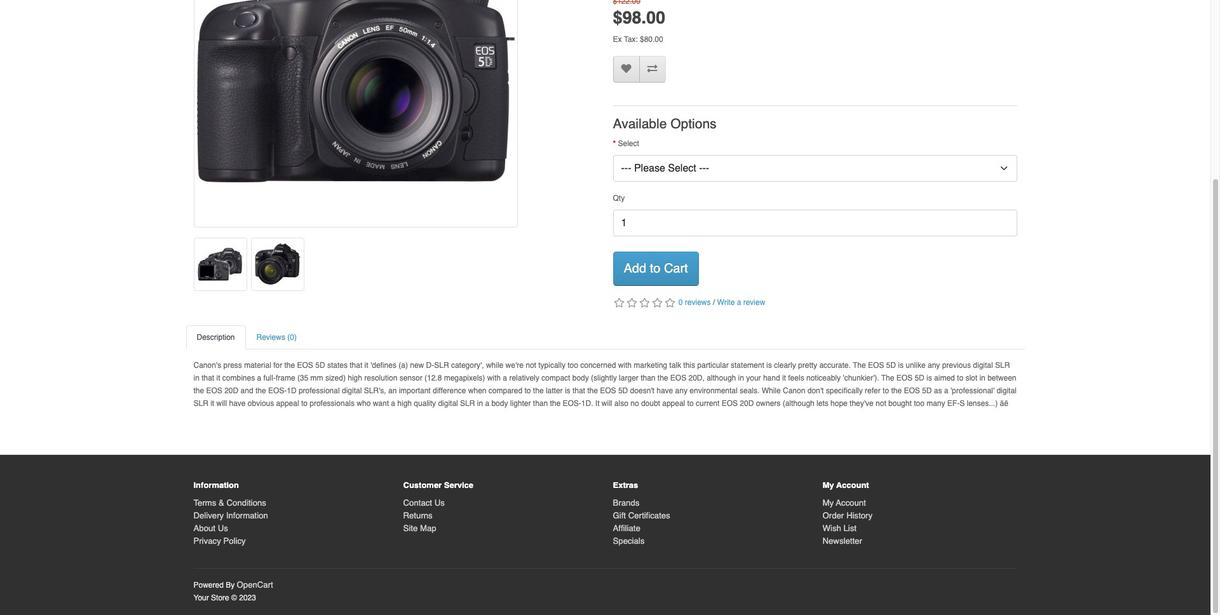 Task type: vqa. For each thing, say whether or not it's contained in the screenshot.
Customer Service
yes



Task type: locate. For each thing, give the bounding box(es) containing it.
this
[[684, 361, 695, 370]]

obvious
[[248, 399, 274, 408]]

my account link
[[823, 498, 866, 508]]

high right sized)
[[348, 374, 362, 383]]

'chunkier').
[[843, 374, 880, 383]]

Qty text field
[[613, 210, 1017, 237]]

slr up the (12.8
[[434, 361, 449, 370]]

a left full-
[[257, 374, 261, 383]]

0 horizontal spatial appeal
[[276, 399, 299, 408]]

to left current
[[688, 399, 694, 408]]

1 vertical spatial us
[[218, 524, 228, 533]]

0 vertical spatial us
[[435, 498, 445, 508]]

0 vertical spatial than
[[641, 374, 656, 383]]

1 vertical spatial that
[[202, 374, 214, 383]]

0 vertical spatial have
[[657, 387, 673, 395]]

1 vertical spatial too
[[914, 399, 925, 408]]

reviews
[[257, 333, 285, 342]]

eos-
[[268, 387, 287, 395], [563, 399, 582, 408]]

high down important
[[398, 399, 412, 408]]

quality
[[414, 399, 436, 408]]

0 horizontal spatial 20d
[[225, 387, 239, 395]]

tax:
[[624, 35, 638, 44]]

a right want
[[391, 399, 395, 408]]

want
[[373, 399, 389, 408]]

'professional'
[[951, 387, 995, 395]]

my for my account
[[823, 481, 834, 490]]

/
[[713, 298, 715, 307]]

not down the refer
[[876, 399, 887, 408]]

my account order history wish list newsletter
[[823, 498, 873, 546]]

20d down seals.
[[740, 399, 754, 408]]

my
[[823, 481, 834, 490], [823, 498, 834, 508]]

us up privacy policy link at the bottom
[[218, 524, 228, 533]]

privacy policy link
[[194, 536, 246, 546]]

s
[[960, 399, 965, 408]]

the up 'chunkier').
[[853, 361, 866, 370]]

2 will from the left
[[602, 399, 612, 408]]

information up &
[[194, 481, 239, 490]]

eos down unlike
[[897, 374, 913, 383]]

1 horizontal spatial any
[[928, 361, 940, 370]]

2 vertical spatial that
[[573, 387, 585, 395]]

new
[[410, 361, 424, 370]]

1 horizontal spatial will
[[602, 399, 612, 408]]

press
[[223, 361, 242, 370]]

canon eos 5d image
[[194, 0, 518, 228], [194, 238, 247, 291], [251, 238, 305, 291]]

account inside my account order history wish list newsletter
[[836, 498, 866, 508]]

they've
[[850, 399, 874, 408]]

available options
[[613, 116, 717, 132]]

0 horizontal spatial us
[[218, 524, 228, 533]]

1 horizontal spatial star image
[[664, 298, 677, 308]]

0 vertical spatial with
[[618, 361, 632, 370]]

that right states
[[350, 361, 362, 370]]

digital down difference
[[438, 399, 458, 408]]

and
[[241, 387, 253, 395]]

digital up slot at the bottom of the page
[[973, 361, 993, 370]]

have up doubt
[[657, 387, 673, 395]]

noticeably
[[807, 374, 841, 383]]

1 vertical spatial my
[[823, 498, 834, 508]]

to inside button
[[650, 261, 661, 276]]

0 horizontal spatial star image
[[639, 298, 651, 308]]

to right add
[[650, 261, 661, 276]]

will down combines
[[216, 399, 227, 408]]

service
[[444, 481, 474, 490]]

body down compared
[[492, 399, 508, 408]]

0 horizontal spatial eos-
[[268, 387, 287, 395]]

map
[[420, 524, 436, 533]]

customer service
[[403, 481, 474, 490]]

pretty
[[798, 361, 818, 370]]

as
[[934, 387, 942, 395]]

than
[[641, 374, 656, 383], [533, 399, 548, 408]]

the right 'chunkier').
[[882, 374, 895, 383]]

0 vertical spatial high
[[348, 374, 362, 383]]

1 horizontal spatial us
[[435, 498, 445, 508]]

0 horizontal spatial than
[[533, 399, 548, 408]]

too right the typically
[[568, 361, 578, 370]]

the down "marketing"
[[658, 374, 668, 383]]

us down customer service
[[435, 498, 445, 508]]

body down concerned
[[573, 374, 589, 383]]

1 horizontal spatial 20d
[[740, 399, 754, 408]]

star image
[[639, 298, 651, 308], [664, 298, 677, 308]]

that down the canon's on the left of the page
[[202, 374, 214, 383]]

1 horizontal spatial appeal
[[663, 399, 685, 408]]

eos up 'chunkier').
[[868, 361, 884, 370]]

high
[[348, 374, 362, 383], [398, 399, 412, 408]]

returns link
[[403, 511, 433, 520]]

a up compared
[[503, 374, 507, 383]]

eos up the bought
[[904, 387, 920, 395]]

0 vertical spatial information
[[194, 481, 239, 490]]

than down latter
[[533, 399, 548, 408]]

my inside my account order history wish list newsletter
[[823, 498, 834, 508]]

1 horizontal spatial have
[[657, 387, 673, 395]]

1 vertical spatial information
[[226, 511, 268, 520]]

relatively
[[509, 374, 540, 383]]

0 horizontal spatial any
[[675, 387, 688, 395]]

with up larger
[[618, 361, 632, 370]]

appeal right doubt
[[663, 399, 685, 408]]

is
[[767, 361, 772, 370], [898, 361, 904, 370], [927, 374, 932, 383], [565, 387, 571, 395]]

the up the bought
[[891, 387, 902, 395]]

star image left 0 on the top right of page
[[664, 298, 677, 308]]

doesn't
[[630, 387, 655, 395]]

order
[[823, 511, 844, 520]]

us
[[435, 498, 445, 508], [218, 524, 228, 533]]

that up 1d.
[[573, 387, 585, 395]]

statement
[[731, 361, 765, 370]]

account up the order history link
[[836, 498, 866, 508]]

20d down combines
[[225, 387, 239, 395]]

ef-
[[948, 399, 960, 408]]

0 horizontal spatial with
[[487, 374, 501, 383]]

(12.8
[[425, 374, 442, 383]]

contact us returns site map
[[403, 498, 445, 533]]

add to wish list image
[[621, 63, 632, 73]]

is right latter
[[565, 387, 571, 395]]

not up "relatively"
[[526, 361, 536, 370]]

write a review link
[[717, 298, 766, 307]]

while
[[486, 361, 504, 370]]

1 account from the top
[[836, 481, 869, 490]]

1 vertical spatial account
[[836, 498, 866, 508]]

©
[[231, 594, 237, 602]]

the
[[284, 361, 295, 370], [658, 374, 668, 383], [194, 387, 204, 395], [255, 387, 266, 395], [533, 387, 544, 395], [587, 387, 598, 395], [891, 387, 902, 395], [550, 399, 561, 408]]

1 vertical spatial 20d
[[740, 399, 754, 408]]

accurate.
[[820, 361, 851, 370]]

0 vertical spatial that
[[350, 361, 362, 370]]

canon's press material for the eos 5d states that it 'defines (a) new d-slr category', while we're not typically too concerned with marketing talk this particular statement is clearly pretty accurate. the eos 5d is unlike any previous digital slr in that it combines a full-frame (35 mm sized) high resolution sensor (12.8 megapixels) with a relatively compact body (slightly larger than the eos 20d, although in your hand it feels noticeably 'chunkier'). the eos 5d is aimed to slot in between the eos 20d and the eos-1d professional digital slr's, an important difference when compared to the latter is that the eos 5d doesn't have any environmental seals. while canon don't specifically refer to the eos 5d as a 'professional' digital slr it will have obvious appeal to professionals who want a high quality digital slr in a body lighter than the eos-1d. it will also no doubt appeal to current eos 20d owners (although lets hope they've not bought too many ef-s lenses...) äë
[[194, 361, 1017, 408]]

refer
[[865, 387, 881, 395]]

my up order
[[823, 498, 834, 508]]

1 vertical spatial than
[[533, 399, 548, 408]]

particular
[[698, 361, 729, 370]]

delivery
[[194, 511, 224, 520]]

with down while at the bottom of page
[[487, 374, 501, 383]]

0 vertical spatial body
[[573, 374, 589, 383]]

2 account from the top
[[836, 498, 866, 508]]

0 horizontal spatial high
[[348, 374, 362, 383]]

1 horizontal spatial that
[[350, 361, 362, 370]]

that
[[350, 361, 362, 370], [202, 374, 214, 383], [573, 387, 585, 395]]

0 vertical spatial account
[[836, 481, 869, 490]]

0 vertical spatial too
[[568, 361, 578, 370]]

0 reviews link
[[679, 298, 711, 307]]

3 star image from the left
[[651, 298, 664, 308]]

information down the conditions
[[226, 511, 268, 520]]

category',
[[451, 361, 484, 370]]

ex
[[613, 35, 622, 44]]

eos- down latter
[[563, 399, 582, 408]]

d-
[[426, 361, 434, 370]]

star image down add
[[639, 298, 651, 308]]

2 my from the top
[[823, 498, 834, 508]]

any down the talk
[[675, 387, 688, 395]]

will right it on the bottom left of page
[[602, 399, 612, 408]]

5d up mm
[[315, 361, 325, 370]]

1 horizontal spatial not
[[876, 399, 887, 408]]

latter
[[546, 387, 563, 395]]

1 horizontal spatial too
[[914, 399, 925, 408]]

1 my from the top
[[823, 481, 834, 490]]

star image
[[613, 298, 626, 308], [626, 298, 639, 308], [651, 298, 664, 308]]

aimed
[[934, 374, 955, 383]]

0 vertical spatial not
[[526, 361, 536, 370]]

newsletter
[[823, 536, 863, 546]]

0 horizontal spatial body
[[492, 399, 508, 408]]

the up obvious
[[255, 387, 266, 395]]

1 vertical spatial with
[[487, 374, 501, 383]]

eos down the "(slightly"
[[600, 387, 616, 395]]

not
[[526, 361, 536, 370], [876, 399, 887, 408]]

appeal down the 1d
[[276, 399, 299, 408]]

compared
[[489, 387, 523, 395]]

contact us link
[[403, 498, 445, 508]]

1 vertical spatial eos-
[[563, 399, 582, 408]]

combines
[[222, 374, 255, 383]]

the
[[853, 361, 866, 370], [882, 374, 895, 383]]

powered by opencart your store © 2023
[[194, 580, 273, 602]]

wish list link
[[823, 524, 857, 533]]

is left unlike
[[898, 361, 904, 370]]

with
[[618, 361, 632, 370], [487, 374, 501, 383]]

options
[[671, 116, 717, 132]]

1 vertical spatial high
[[398, 399, 412, 408]]

0 horizontal spatial the
[[853, 361, 866, 370]]

1 horizontal spatial eos-
[[563, 399, 582, 408]]

account up my account link at right
[[836, 481, 869, 490]]

my for my account order history wish list newsletter
[[823, 498, 834, 508]]

site map link
[[403, 524, 436, 533]]

1 horizontal spatial than
[[641, 374, 656, 383]]

have down and
[[229, 399, 246, 408]]

slr down when
[[460, 399, 475, 408]]

0 vertical spatial eos-
[[268, 387, 287, 395]]

0 horizontal spatial have
[[229, 399, 246, 408]]

1 vertical spatial the
[[882, 374, 895, 383]]

the left latter
[[533, 387, 544, 395]]

$98.00
[[613, 7, 666, 27]]

0 vertical spatial my
[[823, 481, 834, 490]]

0 horizontal spatial too
[[568, 361, 578, 370]]

2023
[[239, 594, 256, 602]]

5d
[[315, 361, 325, 370], [886, 361, 896, 370], [915, 374, 925, 383], [618, 387, 628, 395], [922, 387, 932, 395]]

customer
[[403, 481, 442, 490]]

the up it on the bottom left of page
[[587, 387, 598, 395]]

an
[[388, 387, 397, 395]]

a right write
[[737, 298, 741, 307]]

0 horizontal spatial will
[[216, 399, 227, 408]]

eos- down full-
[[268, 387, 287, 395]]

my up my account link at right
[[823, 481, 834, 490]]

add to cart button
[[613, 252, 699, 286]]

0 horizontal spatial not
[[526, 361, 536, 370]]

the down latter
[[550, 399, 561, 408]]

than down "marketing"
[[641, 374, 656, 383]]

body
[[573, 374, 589, 383], [492, 399, 508, 408]]

any up aimed
[[928, 361, 940, 370]]

in left your
[[738, 374, 744, 383]]

too left many
[[914, 399, 925, 408]]

about us link
[[194, 524, 228, 533]]



Task type: describe. For each thing, give the bounding box(es) containing it.
1d
[[287, 387, 297, 395]]

although
[[707, 374, 736, 383]]

your
[[194, 594, 209, 602]]

(35
[[297, 374, 308, 383]]

environmental
[[690, 387, 738, 395]]

information inside terms & conditions delivery information about us privacy policy
[[226, 511, 268, 520]]

canon's
[[194, 361, 221, 370]]

account for my account order history wish list newsletter
[[836, 498, 866, 508]]

between
[[988, 374, 1017, 383]]

in right slot at the bottom of the page
[[980, 374, 986, 383]]

by
[[226, 581, 235, 590]]

to right the refer
[[883, 387, 889, 395]]

for
[[273, 361, 282, 370]]

concerned
[[581, 361, 616, 370]]

(a)
[[399, 361, 408, 370]]

qty
[[613, 194, 625, 203]]

newsletter link
[[823, 536, 863, 546]]

who
[[357, 399, 371, 408]]

1 appeal from the left
[[276, 399, 299, 408]]

list
[[844, 524, 857, 533]]

previous
[[942, 361, 971, 370]]

1 horizontal spatial the
[[882, 374, 895, 383]]

returns
[[403, 511, 433, 520]]

the right 'for'
[[284, 361, 295, 370]]

reviews (0)
[[257, 333, 297, 342]]

many
[[927, 399, 946, 408]]

while
[[762, 387, 781, 395]]

description link
[[186, 326, 246, 350]]

(0)
[[287, 333, 297, 342]]

1 star image from the left
[[613, 298, 626, 308]]

states
[[327, 361, 348, 370]]

affiliate
[[613, 524, 641, 533]]

eos down the canon's on the left of the page
[[206, 387, 222, 395]]

1 vertical spatial have
[[229, 399, 246, 408]]

compare this product image
[[647, 63, 658, 73]]

affiliate link
[[613, 524, 641, 533]]

5d left 'as' at the right bottom of page
[[922, 387, 932, 395]]

terms
[[194, 498, 216, 508]]

ex tax: $80.00
[[613, 35, 663, 44]]

extras
[[613, 481, 638, 490]]

write
[[717, 298, 735, 307]]

in down the canon's on the left of the page
[[194, 374, 199, 383]]

description
[[197, 333, 235, 342]]

(slightly
[[591, 374, 617, 383]]

specials link
[[613, 536, 645, 546]]

megapixels)
[[444, 374, 485, 383]]

a right 'as' at the right bottom of page
[[944, 387, 949, 395]]

1 horizontal spatial body
[[573, 374, 589, 383]]

20d,
[[689, 374, 705, 383]]

5d down unlike
[[915, 374, 925, 383]]

certificates
[[628, 511, 670, 520]]

owners
[[756, 399, 781, 408]]

larger
[[619, 374, 639, 383]]

important
[[399, 387, 431, 395]]

canon
[[783, 387, 806, 395]]

terms & conditions delivery information about us privacy policy
[[194, 498, 268, 546]]

specials
[[613, 536, 645, 546]]

0 horizontal spatial that
[[202, 374, 214, 383]]

specifically
[[826, 387, 863, 395]]

digital up äë
[[997, 387, 1017, 395]]

brands gift certificates affiliate specials
[[613, 498, 670, 546]]

the down the canon's on the left of the page
[[194, 387, 204, 395]]

powered
[[194, 581, 224, 590]]

is up hand
[[767, 361, 772, 370]]

frame
[[276, 374, 295, 383]]

1 horizontal spatial with
[[618, 361, 632, 370]]

is left aimed
[[927, 374, 932, 383]]

eos up (35
[[297, 361, 313, 370]]

slr up between
[[995, 361, 1010, 370]]

a down when
[[485, 399, 490, 408]]

1 horizontal spatial high
[[398, 399, 412, 408]]

5d left unlike
[[886, 361, 896, 370]]

feels
[[788, 374, 805, 383]]

lighter
[[510, 399, 531, 408]]

to down "relatively"
[[525, 387, 531, 395]]

1 vertical spatial body
[[492, 399, 508, 408]]

2 star image from the left
[[664, 298, 677, 308]]

0 vertical spatial 20d
[[225, 387, 239, 395]]

policy
[[223, 536, 246, 546]]

slr down the canon's on the left of the page
[[194, 399, 208, 408]]

us inside the contact us returns site map
[[435, 498, 445, 508]]

bought
[[889, 399, 912, 408]]

account for my account
[[836, 481, 869, 490]]

eos down environmental
[[722, 399, 738, 408]]

digital up who on the left bottom of the page
[[342, 387, 362, 395]]

brands
[[613, 498, 640, 508]]

brands link
[[613, 498, 640, 508]]

1 will from the left
[[216, 399, 227, 408]]

when
[[468, 387, 487, 395]]

us inside terms & conditions delivery information about us privacy policy
[[218, 524, 228, 533]]

terms & conditions link
[[194, 498, 266, 508]]

0 reviews / write a review
[[679, 298, 766, 307]]

$80.00
[[640, 35, 663, 44]]

gift
[[613, 511, 626, 520]]

hope
[[831, 399, 848, 408]]

lenses...)
[[967, 399, 998, 408]]

5d up the also
[[618, 387, 628, 395]]

in down when
[[477, 399, 483, 408]]

cart
[[664, 261, 688, 276]]

history
[[847, 511, 873, 520]]

to left slot at the bottom of the page
[[957, 374, 964, 383]]

mm
[[311, 374, 323, 383]]

seals.
[[740, 387, 760, 395]]

store
[[211, 594, 229, 602]]

delivery information link
[[194, 511, 268, 520]]

2 horizontal spatial that
[[573, 387, 585, 395]]

opencart
[[237, 580, 273, 590]]

1d.
[[582, 399, 593, 408]]

1 vertical spatial not
[[876, 399, 887, 408]]

also
[[615, 399, 629, 408]]

0 vertical spatial the
[[853, 361, 866, 370]]

to down professional
[[301, 399, 308, 408]]

about
[[194, 524, 215, 533]]

eos down the talk
[[671, 374, 687, 383]]

2 star image from the left
[[626, 298, 639, 308]]

1 vertical spatial any
[[675, 387, 688, 395]]

resolution
[[364, 374, 397, 383]]

professionals
[[310, 399, 355, 408]]

2 appeal from the left
[[663, 399, 685, 408]]

we're
[[506, 361, 524, 370]]

order history link
[[823, 511, 873, 520]]

0 vertical spatial any
[[928, 361, 940, 370]]

conditions
[[227, 498, 266, 508]]

1 star image from the left
[[639, 298, 651, 308]]



